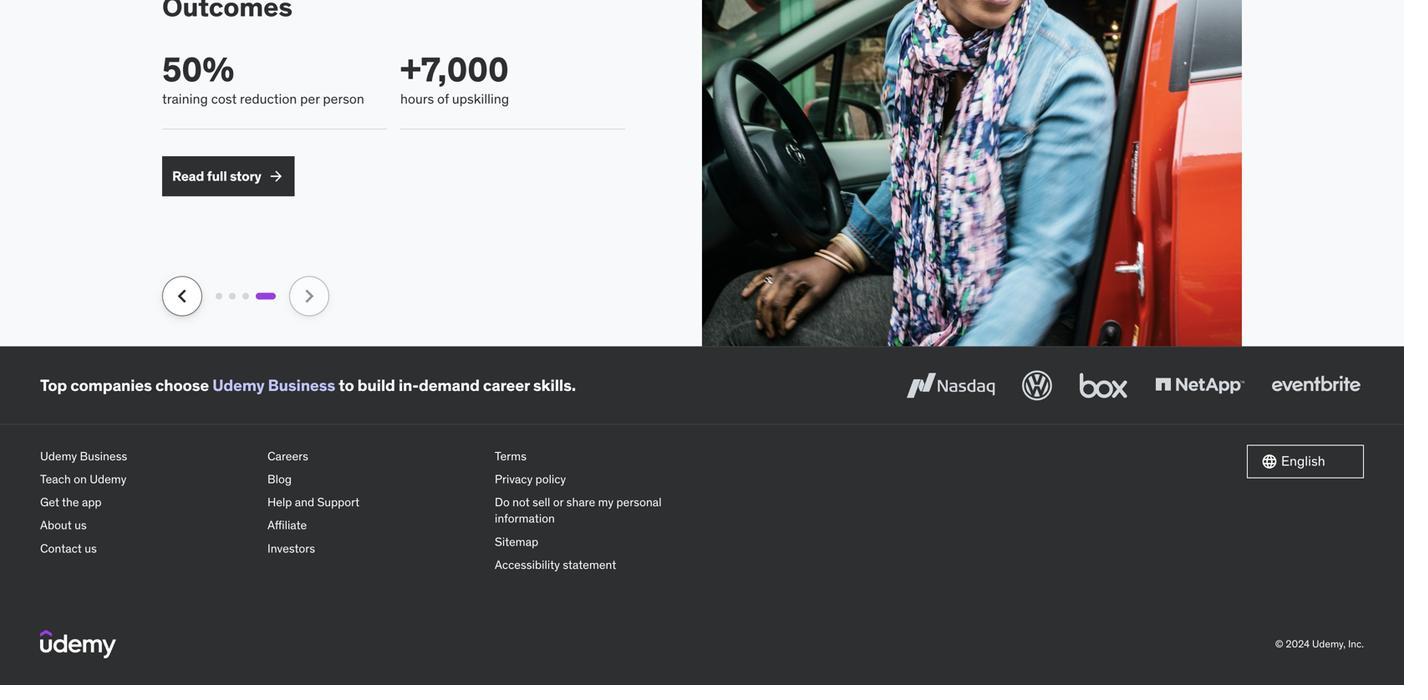Task type: describe. For each thing, give the bounding box(es) containing it.
story
[[230, 168, 261, 185]]

+7,000 hours of upskilling
[[400, 49, 509, 107]]

investors link
[[268, 537, 482, 560]]

demand
[[419, 375, 480, 395]]

terms
[[495, 449, 527, 464]]

help and support link
[[268, 491, 482, 514]]

sell
[[533, 495, 550, 510]]

udemy,
[[1312, 638, 1346, 651]]

contact us link
[[40, 537, 254, 560]]

0 vertical spatial udemy
[[212, 375, 265, 395]]

not
[[513, 495, 530, 510]]

do
[[495, 495, 510, 510]]

small image
[[268, 168, 285, 185]]

english button
[[1247, 445, 1364, 479]]

top
[[40, 375, 67, 395]]

companies
[[70, 375, 152, 395]]

50%
[[162, 49, 234, 91]]

upskilling
[[452, 90, 509, 107]]

statement
[[563, 557, 616, 573]]

about
[[40, 518, 72, 533]]

careers link
[[268, 445, 482, 468]]

udemy image
[[40, 630, 116, 659]]

read full story
[[172, 168, 261, 185]]

policy
[[536, 472, 566, 487]]

on
[[74, 472, 87, 487]]

accessibility
[[495, 557, 560, 573]]

or
[[553, 495, 564, 510]]

1 vertical spatial us
[[85, 541, 97, 556]]

get
[[40, 495, 59, 510]]

english
[[1282, 453, 1326, 470]]

support
[[317, 495, 360, 510]]

©
[[1275, 638, 1284, 651]]

udemy business teach on udemy get the app about us contact us
[[40, 449, 127, 556]]

50% training cost reduction per person
[[162, 49, 364, 107]]

careers blog help and support affiliate investors
[[268, 449, 360, 556]]

help
[[268, 495, 292, 510]]

per
[[300, 90, 320, 107]]

investors
[[268, 541, 315, 556]]



Task type: locate. For each thing, give the bounding box(es) containing it.
cost
[[211, 90, 237, 107]]

udemy right the choose
[[212, 375, 265, 395]]

affiliate
[[268, 518, 307, 533]]

box image
[[1076, 367, 1132, 404]]

udemy business link
[[212, 375, 335, 395], [40, 445, 254, 468]]

skills.
[[533, 375, 576, 395]]

my
[[598, 495, 614, 510]]

terms privacy policy do not sell or share my personal information sitemap accessibility statement
[[495, 449, 662, 573]]

share
[[567, 495, 595, 510]]

1 vertical spatial udemy
[[40, 449, 77, 464]]

person
[[323, 90, 364, 107]]

udemy business link up get the app link
[[40, 445, 254, 468]]

0 horizontal spatial business
[[80, 449, 127, 464]]

of
[[437, 90, 449, 107]]

and
[[295, 495, 314, 510]]

business left to
[[268, 375, 335, 395]]

1 vertical spatial udemy business link
[[40, 445, 254, 468]]

careers
[[268, 449, 308, 464]]

hours
[[400, 90, 434, 107]]

2 vertical spatial udemy
[[90, 472, 126, 487]]

udemy right on
[[90, 472, 126, 487]]

app
[[82, 495, 102, 510]]

1 horizontal spatial business
[[268, 375, 335, 395]]

udemy
[[212, 375, 265, 395], [40, 449, 77, 464], [90, 472, 126, 487]]

previous image
[[169, 283, 196, 310]]

small image
[[1261, 453, 1278, 470]]

information
[[495, 511, 555, 526]]

blog link
[[268, 468, 482, 491]]

affiliate link
[[268, 514, 482, 537]]

2 horizontal spatial udemy
[[212, 375, 265, 395]]

2024
[[1286, 638, 1310, 651]]

in-
[[399, 375, 419, 395]]

about us link
[[40, 514, 254, 537]]

volkswagen image
[[1019, 367, 1056, 404]]

us right about
[[74, 518, 87, 533]]

contact
[[40, 541, 82, 556]]

the
[[62, 495, 79, 510]]

privacy policy link
[[495, 468, 709, 491]]

read full story link
[[162, 156, 295, 196]]

+7,000
[[400, 49, 509, 91]]

sitemap
[[495, 534, 539, 549]]

us
[[74, 518, 87, 533], [85, 541, 97, 556]]

career
[[483, 375, 530, 395]]

inc.
[[1348, 638, 1364, 651]]

accessibility statement link
[[495, 554, 709, 577]]

0 vertical spatial us
[[74, 518, 87, 533]]

0 horizontal spatial udemy
[[40, 449, 77, 464]]

business up on
[[80, 449, 127, 464]]

1 horizontal spatial udemy
[[90, 472, 126, 487]]

teach on udemy link
[[40, 468, 254, 491]]

nasdaq image
[[903, 367, 999, 404]]

sitemap link
[[495, 531, 709, 554]]

netapp image
[[1152, 367, 1248, 404]]

personal
[[617, 495, 662, 510]]

1 vertical spatial business
[[80, 449, 127, 464]]

privacy
[[495, 472, 533, 487]]

teach
[[40, 472, 71, 487]]

business inside udemy business teach on udemy get the app about us contact us
[[80, 449, 127, 464]]

to
[[339, 375, 354, 395]]

© 2024 udemy, inc.
[[1275, 638, 1364, 651]]

full
[[207, 168, 227, 185]]

training
[[162, 90, 208, 107]]

blog
[[268, 472, 292, 487]]

read
[[172, 168, 204, 185]]

terms link
[[495, 445, 709, 468]]

do not sell or share my personal information button
[[495, 491, 709, 531]]

eventbrite image
[[1268, 367, 1364, 404]]

0 vertical spatial business
[[268, 375, 335, 395]]

business
[[268, 375, 335, 395], [80, 449, 127, 464]]

reduction
[[240, 90, 297, 107]]

get the app link
[[40, 491, 254, 514]]

0 vertical spatial udemy business link
[[212, 375, 335, 395]]

choose
[[155, 375, 209, 395]]

us right contact
[[85, 541, 97, 556]]

top companies choose udemy business to build in-demand career skills.
[[40, 375, 576, 395]]

build
[[358, 375, 395, 395]]

udemy business link up 'careers'
[[212, 375, 335, 395]]

next image
[[296, 283, 323, 310]]

udemy up teach
[[40, 449, 77, 464]]



Task type: vqa. For each thing, say whether or not it's contained in the screenshot.
video,
no



